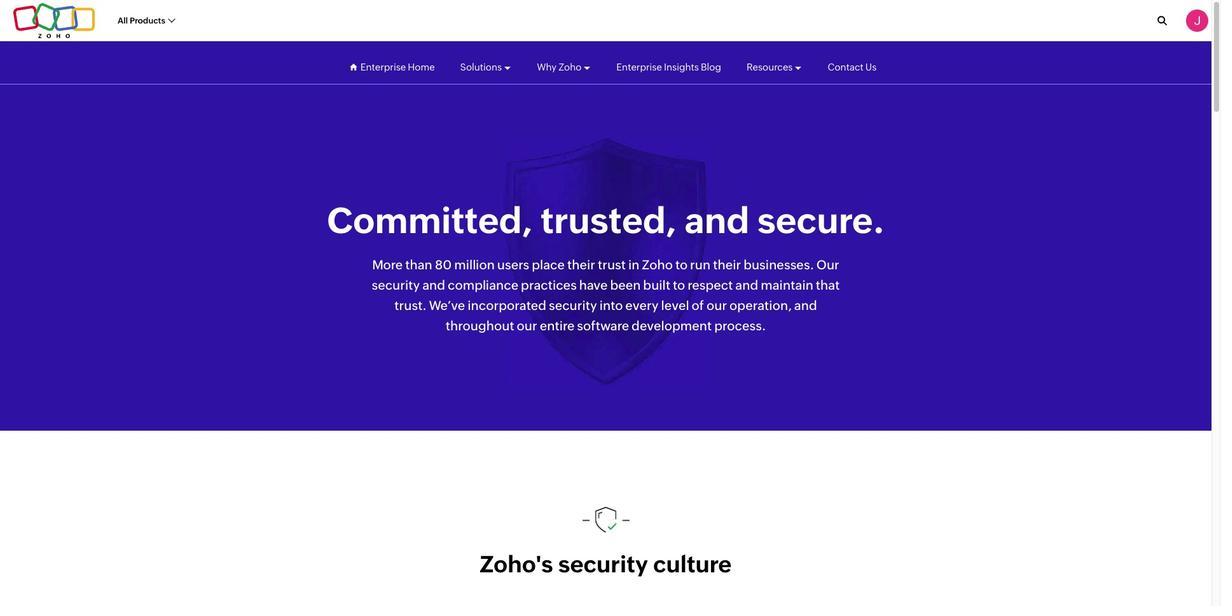 Task type: describe. For each thing, give the bounding box(es) containing it.
solutions
[[460, 61, 502, 72]]

built
[[643, 278, 670, 293]]

respect
[[688, 278, 733, 293]]

resources
[[747, 61, 793, 72]]

that
[[816, 278, 840, 293]]

of
[[692, 299, 704, 313]]

process.
[[714, 319, 766, 334]]

contact
[[828, 61, 864, 72]]

enterprise for enterprise home
[[360, 61, 406, 72]]

than
[[405, 258, 432, 273]]

development
[[632, 319, 712, 334]]

and down 80
[[422, 278, 445, 293]]

products
[[130, 16, 165, 25]]

operation,
[[730, 299, 792, 313]]

trusted,
[[541, 201, 677, 241]]

secure.
[[757, 201, 885, 241]]

james peterson image
[[1186, 10, 1208, 32]]

1 vertical spatial to
[[673, 278, 685, 293]]

2 their from the left
[[713, 258, 741, 273]]

0 horizontal spatial zoho
[[559, 61, 582, 72]]

enterprise insights blog
[[617, 61, 721, 72]]

0 vertical spatial to
[[675, 258, 688, 273]]

why
[[537, 61, 557, 72]]

software
[[577, 319, 629, 334]]

we've
[[429, 299, 465, 313]]

all products link
[[118, 9, 175, 33]]

enterprise home link
[[360, 50, 435, 84]]

1 vertical spatial security
[[549, 299, 597, 313]]

1 their from the left
[[567, 258, 595, 273]]

more
[[372, 258, 403, 273]]

enterprise for enterprise insights blog
[[617, 61, 662, 72]]

0 vertical spatial security
[[372, 278, 420, 293]]

us
[[866, 61, 877, 72]]

all products
[[118, 16, 165, 25]]

home
[[408, 61, 435, 72]]

enterprise home
[[360, 61, 435, 72]]

zoho's
[[480, 552, 553, 578]]

insights
[[664, 61, 699, 72]]

committed,
[[327, 201, 533, 241]]

trust.
[[394, 299, 427, 313]]

maintain
[[761, 278, 813, 293]]

practices
[[521, 278, 577, 293]]

1 vertical spatial our
[[517, 319, 537, 334]]

million
[[454, 258, 495, 273]]



Task type: vqa. For each thing, say whether or not it's contained in the screenshot.
problems
no



Task type: locate. For each thing, give the bounding box(es) containing it.
enterprise insights blog link
[[617, 50, 721, 84]]

0 vertical spatial zoho
[[559, 61, 582, 72]]

1 horizontal spatial zoho
[[642, 258, 673, 273]]

in
[[628, 258, 640, 273]]

their up 'respect'
[[713, 258, 741, 273]]

our down 'incorporated' at the left of page
[[517, 319, 537, 334]]

security down "security culture" image
[[558, 552, 648, 578]]

zoho inside more than 80 million users place their trust in zoho to run their businesses. our security and compliance practices have been built to respect and maintain that trust. we've incorporated security into every level of our operation, and throughout our entire software development process.
[[642, 258, 673, 273]]

and down maintain
[[794, 299, 817, 313]]

1 vertical spatial zoho
[[642, 258, 673, 273]]

enterprise
[[360, 61, 406, 72], [617, 61, 662, 72]]

1 enterprise from the left
[[360, 61, 406, 72]]

security up entire
[[549, 299, 597, 313]]

run
[[690, 258, 711, 273]]

compliance
[[448, 278, 518, 293]]

incorporated
[[468, 299, 546, 313]]

2 vertical spatial security
[[558, 552, 648, 578]]

security
[[372, 278, 420, 293], [549, 299, 597, 313], [558, 552, 648, 578]]

every
[[625, 299, 659, 313]]

been
[[610, 278, 641, 293]]

entire
[[540, 319, 575, 334]]

1 horizontal spatial our
[[707, 299, 727, 313]]

throughout
[[446, 319, 514, 334]]

and
[[684, 201, 750, 241], [422, 278, 445, 293], [735, 278, 758, 293], [794, 299, 817, 313]]

contact us link
[[828, 50, 877, 84]]

enterprise left 'insights'
[[617, 61, 662, 72]]

why zoho
[[537, 61, 582, 72]]

into
[[600, 299, 623, 313]]

our right of at the right of the page
[[707, 299, 727, 313]]

zoho
[[559, 61, 582, 72], [642, 258, 673, 273]]

their
[[567, 258, 595, 273], [713, 258, 741, 273]]

level
[[661, 299, 689, 313]]

zoho's security culture
[[480, 552, 732, 578]]

our
[[707, 299, 727, 313], [517, 319, 537, 334]]

security culture image
[[582, 508, 629, 534]]

users
[[497, 258, 529, 273]]

to up the level on the right of the page
[[673, 278, 685, 293]]

zoho up built on the top
[[642, 258, 673, 273]]

culture
[[653, 552, 732, 578]]

security down 'more'
[[372, 278, 420, 293]]

80
[[435, 258, 452, 273]]

0 vertical spatial our
[[707, 299, 727, 313]]

blog
[[701, 61, 721, 72]]

and up operation,
[[735, 278, 758, 293]]

committed, trusted, and secure.
[[327, 201, 885, 241]]

0 horizontal spatial their
[[567, 258, 595, 273]]

0 horizontal spatial our
[[517, 319, 537, 334]]

0 horizontal spatial enterprise
[[360, 61, 406, 72]]

businesses.
[[744, 258, 814, 273]]

our
[[817, 258, 839, 273]]

enterprise left home
[[360, 61, 406, 72]]

to
[[675, 258, 688, 273], [673, 278, 685, 293]]

all
[[118, 16, 128, 25]]

1 horizontal spatial their
[[713, 258, 741, 273]]

place
[[532, 258, 565, 273]]

secure image
[[501, 135, 711, 388]]

zoho right why
[[559, 61, 582, 72]]

have
[[579, 278, 608, 293]]

contact us
[[828, 61, 877, 72]]

and up run
[[684, 201, 750, 241]]

to left run
[[675, 258, 688, 273]]

more than 80 million users place their trust in zoho to run their businesses. our security and compliance practices have been built to respect and maintain that trust. we've incorporated security into every level of our operation, and throughout our entire software development process.
[[372, 258, 840, 334]]

2 enterprise from the left
[[617, 61, 662, 72]]

1 horizontal spatial enterprise
[[617, 61, 662, 72]]

trust
[[598, 258, 626, 273]]

their up have
[[567, 258, 595, 273]]



